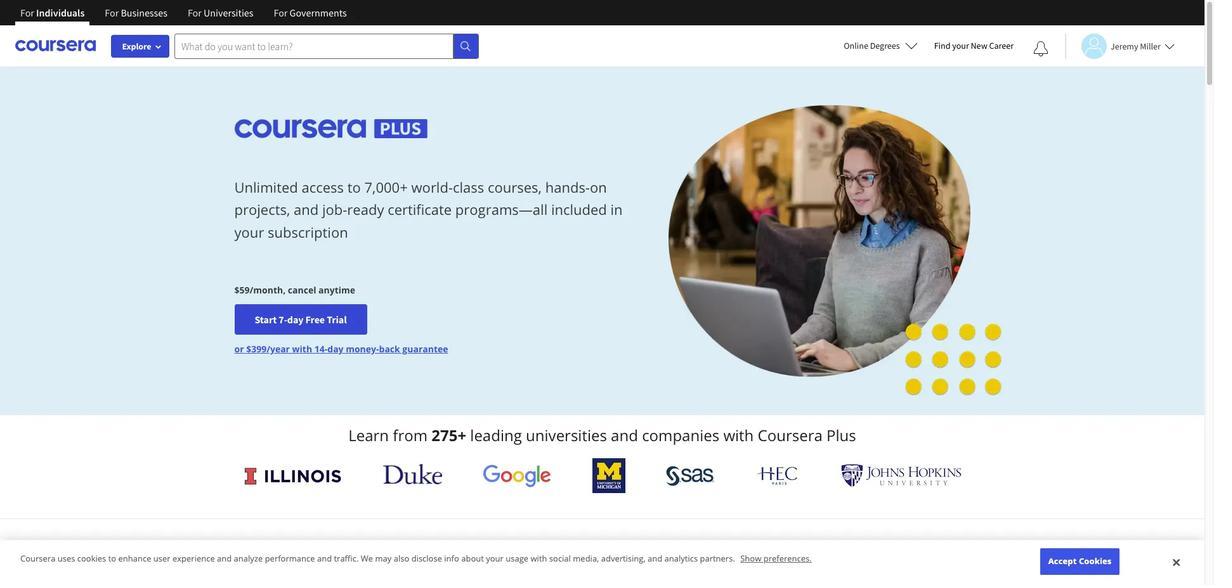 Task type: locate. For each thing, give the bounding box(es) containing it.
for individuals
[[20, 6, 85, 19]]

1 horizontal spatial coursera
[[758, 425, 823, 446]]

your down projects, at the left
[[234, 222, 264, 241]]

certificate
[[388, 200, 452, 219]]

university of michigan image
[[592, 459, 625, 494]]

to
[[347, 178, 361, 197], [108, 553, 116, 565]]

for
[[20, 6, 34, 19], [105, 6, 119, 19], [188, 6, 202, 19], [274, 6, 288, 19]]

for left universities
[[188, 6, 202, 19]]

0 horizontal spatial day
[[287, 314, 304, 326]]

online degrees
[[844, 40, 900, 51]]

cookies
[[77, 553, 106, 565]]

and left analyze
[[217, 553, 232, 565]]

for left businesses
[[105, 6, 119, 19]]

back
[[379, 343, 400, 355]]

plus
[[827, 425, 856, 446]]

0 vertical spatial to
[[347, 178, 361, 197]]

day left free
[[287, 314, 304, 326]]

social
[[549, 553, 571, 565]]

free
[[306, 314, 325, 326]]

accept cookies
[[1049, 556, 1112, 567]]

show preferences. link
[[740, 553, 812, 565]]

unlimited access to 7,000+ world-class courses, hands-on projects, and job-ready certificate programs—all included in your subscription
[[234, 178, 623, 241]]

world-
[[411, 178, 453, 197]]

day left the money-
[[328, 343, 344, 355]]

0 horizontal spatial with
[[292, 343, 312, 355]]

accept cookies button
[[1040, 549, 1120, 575]]

companies
[[642, 425, 720, 446]]

/month,
[[250, 284, 286, 296]]

2 for from the left
[[105, 6, 119, 19]]

2 horizontal spatial your
[[952, 40, 969, 51]]

and up subscription
[[294, 200, 319, 219]]

1 horizontal spatial with
[[531, 553, 547, 565]]

1 vertical spatial your
[[234, 222, 264, 241]]

0 vertical spatial coursera
[[758, 425, 823, 446]]

miller
[[1140, 40, 1161, 52]]

also
[[394, 553, 409, 565]]

cookies
[[1079, 556, 1112, 567]]

explore
[[122, 41, 151, 52]]

to up ready
[[347, 178, 361, 197]]

universities
[[204, 6, 253, 19]]

your right find
[[952, 40, 969, 51]]

analyze
[[234, 553, 263, 565]]

courses,
[[488, 178, 542, 197]]

coursera uses cookies to enhance user experience and analyze performance and traffic. we may also disclose info about your usage with social media, advertising, and analytics partners. show preferences.
[[20, 553, 812, 565]]

your
[[952, 40, 969, 51], [234, 222, 264, 241], [486, 553, 504, 565]]

coursera image
[[15, 36, 96, 56]]

1 vertical spatial with
[[723, 425, 754, 446]]

included
[[551, 200, 607, 219]]

performance
[[265, 553, 315, 565]]

learn
[[348, 425, 389, 446]]

coursera
[[758, 425, 823, 446], [20, 553, 55, 565]]

may
[[375, 553, 392, 565]]

and
[[294, 200, 319, 219], [611, 425, 638, 446], [217, 553, 232, 565], [317, 553, 332, 565], [648, 553, 662, 565]]

0 horizontal spatial your
[[234, 222, 264, 241]]

google image
[[483, 464, 551, 488]]

cancel
[[288, 284, 316, 296]]

trial
[[327, 314, 347, 326]]

1 for from the left
[[20, 6, 34, 19]]

for for universities
[[188, 6, 202, 19]]

1 horizontal spatial your
[[486, 553, 504, 565]]

0 vertical spatial your
[[952, 40, 969, 51]]

or $399 /year with 14-day money-back guarantee
[[234, 343, 448, 355]]

from
[[393, 425, 428, 446]]

find
[[934, 40, 951, 51]]

for left individuals
[[20, 6, 34, 19]]

with left social
[[531, 553, 547, 565]]

0 vertical spatial day
[[287, 314, 304, 326]]

None search field
[[174, 33, 479, 59]]

unlimited
[[234, 178, 298, 197]]

analytics
[[665, 553, 698, 565]]

1 vertical spatial day
[[328, 343, 344, 355]]

0 horizontal spatial coursera
[[20, 553, 55, 565]]

$59
[[234, 284, 250, 296]]

find your new career
[[934, 40, 1014, 51]]

day inside button
[[287, 314, 304, 326]]

hands-
[[545, 178, 590, 197]]

with right companies
[[723, 425, 754, 446]]

$399
[[246, 343, 267, 355]]

class
[[453, 178, 484, 197]]

1 horizontal spatial day
[[328, 343, 344, 355]]

with
[[292, 343, 312, 355], [723, 425, 754, 446], [531, 553, 547, 565]]

for universities
[[188, 6, 253, 19]]

coursera left uses at the left of the page
[[20, 553, 55, 565]]

in
[[611, 200, 623, 219]]

1 vertical spatial coursera
[[20, 553, 55, 565]]

for for individuals
[[20, 6, 34, 19]]

hec paris image
[[756, 463, 800, 489]]

johns hopkins university image
[[841, 464, 961, 488]]

4 for from the left
[[274, 6, 288, 19]]

0 horizontal spatial to
[[108, 553, 116, 565]]

for left the governments
[[274, 6, 288, 19]]

info
[[444, 553, 459, 565]]

with left 14- on the bottom
[[292, 343, 312, 355]]

new
[[971, 40, 988, 51]]

3 for from the left
[[188, 6, 202, 19]]

7,000+
[[364, 178, 408, 197]]

job-
[[322, 200, 347, 219]]

coursera up hec paris image
[[758, 425, 823, 446]]

guarantee
[[402, 343, 448, 355]]

user
[[153, 553, 170, 565]]

help center image
[[1172, 553, 1187, 568]]

individuals
[[36, 6, 85, 19]]

1 horizontal spatial to
[[347, 178, 361, 197]]

your right about
[[486, 553, 504, 565]]

to right cookies
[[108, 553, 116, 565]]

start 7-day free trial
[[255, 314, 347, 326]]

for for businesses
[[105, 6, 119, 19]]



Task type: describe. For each thing, give the bounding box(es) containing it.
experience
[[173, 553, 215, 565]]

find your new career link
[[928, 38, 1020, 54]]

and up university of michigan "image"
[[611, 425, 638, 446]]

to inside unlimited access to 7,000+ world-class courses, hands-on projects, and job-ready certificate programs—all included in your subscription
[[347, 178, 361, 197]]

programs—all
[[455, 200, 548, 219]]

jeremy miller button
[[1065, 33, 1175, 59]]

enhance
[[118, 553, 151, 565]]

for for governments
[[274, 6, 288, 19]]

university of illinois at urbana-champaign image
[[243, 466, 342, 486]]

learn from 275+ leading universities and companies with coursera plus
[[348, 425, 856, 446]]

online degrees button
[[834, 32, 928, 60]]

for businesses
[[105, 6, 167, 19]]

we
[[361, 553, 373, 565]]

start
[[255, 314, 277, 326]]

anytime
[[319, 284, 355, 296]]

universities
[[526, 425, 607, 446]]

duke university image
[[383, 464, 442, 485]]

banner navigation
[[10, 0, 357, 35]]

2 horizontal spatial with
[[723, 425, 754, 446]]

businesses
[[121, 6, 167, 19]]

and left traffic.
[[317, 553, 332, 565]]

subscription
[[268, 222, 348, 241]]

projects,
[[234, 200, 290, 219]]

degrees
[[870, 40, 900, 51]]

$59 /month, cancel anytime
[[234, 284, 355, 296]]

2 vertical spatial with
[[531, 553, 547, 565]]

online
[[844, 40, 868, 51]]

sas image
[[666, 466, 715, 486]]

preferences.
[[764, 553, 812, 565]]

show notifications image
[[1033, 41, 1049, 56]]

1 vertical spatial to
[[108, 553, 116, 565]]

What do you want to learn? text field
[[174, 33, 454, 59]]

for governments
[[274, 6, 347, 19]]

your inside 'link'
[[952, 40, 969, 51]]

/year
[[267, 343, 290, 355]]

or
[[234, 343, 244, 355]]

on
[[590, 178, 607, 197]]

275+
[[432, 425, 466, 446]]

media,
[[573, 553, 599, 565]]

explore button
[[111, 35, 169, 58]]

coursera plus image
[[234, 119, 427, 138]]

jeremy miller
[[1111, 40, 1161, 52]]

0 vertical spatial with
[[292, 343, 312, 355]]

governments
[[290, 6, 347, 19]]

ready
[[347, 200, 384, 219]]

show
[[740, 553, 761, 565]]

14-
[[315, 343, 328, 355]]

jeremy
[[1111, 40, 1138, 52]]

and inside unlimited access to 7,000+ world-class courses, hands-on projects, and job-ready certificate programs—all included in your subscription
[[294, 200, 319, 219]]

accept
[[1049, 556, 1077, 567]]

partners.
[[700, 553, 735, 565]]

7-
[[279, 314, 287, 326]]

usage
[[506, 553, 529, 565]]

money-
[[346, 343, 379, 355]]

career
[[989, 40, 1014, 51]]

traffic.
[[334, 553, 359, 565]]

access
[[302, 178, 344, 197]]

start 7-day free trial button
[[234, 305, 367, 335]]

2 vertical spatial your
[[486, 553, 504, 565]]

uses
[[58, 553, 75, 565]]

advertising,
[[601, 553, 646, 565]]

and left the analytics
[[648, 553, 662, 565]]

disclose
[[412, 553, 442, 565]]

your inside unlimited access to 7,000+ world-class courses, hands-on projects, and job-ready certificate programs—all included in your subscription
[[234, 222, 264, 241]]

about
[[461, 553, 484, 565]]

leading
[[470, 425, 522, 446]]



Task type: vqa. For each thing, say whether or not it's contained in the screenshot.
list box in Autocomplete results list box
no



